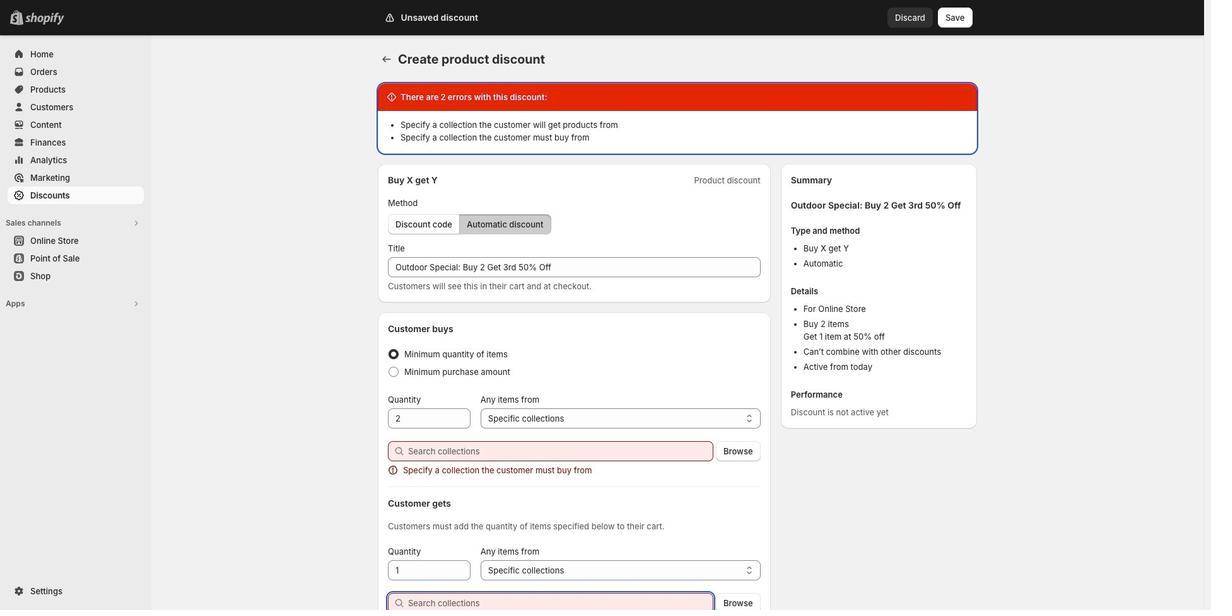 Task type: locate. For each thing, give the bounding box(es) containing it.
None text field
[[388, 409, 471, 429], [388, 561, 471, 581], [388, 409, 471, 429], [388, 561, 471, 581]]

None text field
[[388, 257, 761, 278]]

Search collections text field
[[408, 442, 714, 462]]



Task type: vqa. For each thing, say whether or not it's contained in the screenshot.
menu item
no



Task type: describe. For each thing, give the bounding box(es) containing it.
shopify image
[[25, 13, 64, 25]]

Search collections text field
[[408, 594, 714, 611]]



